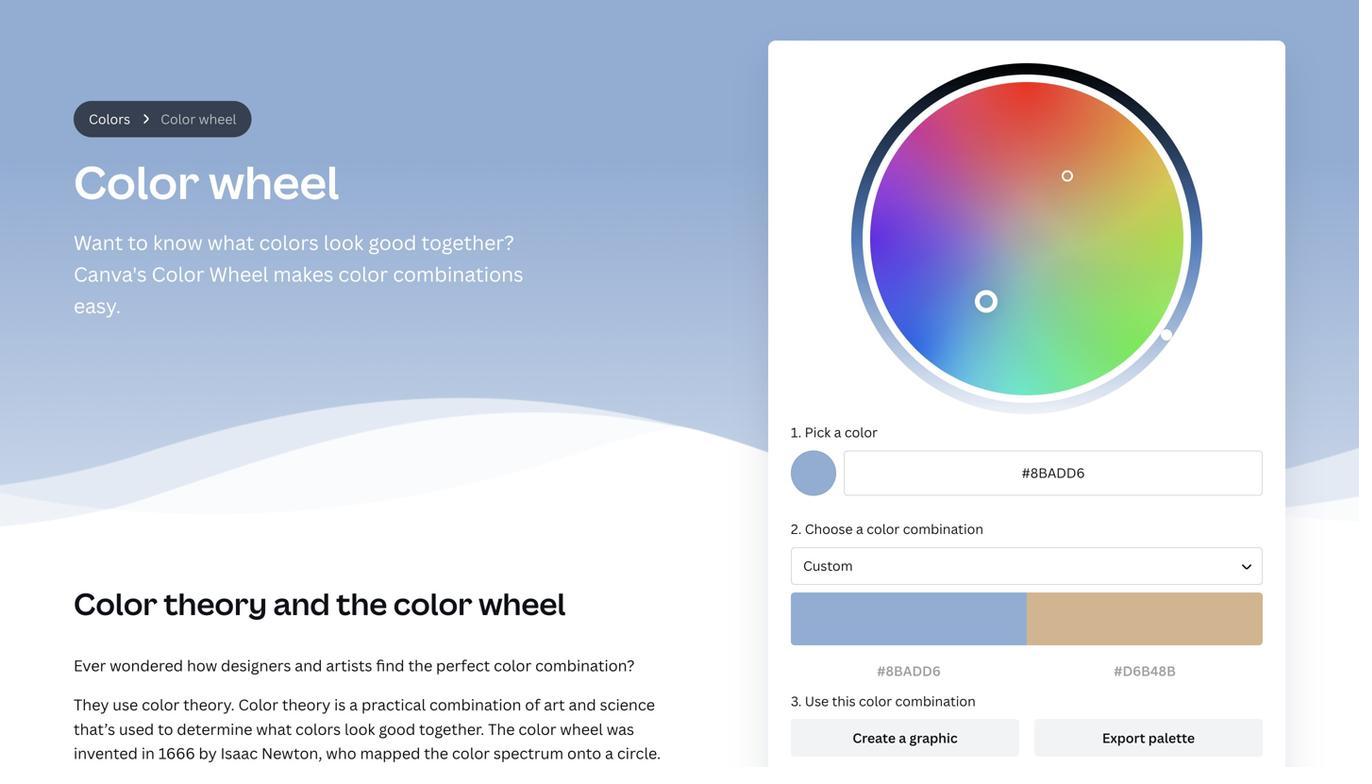 Task type: locate. For each thing, give the bounding box(es) containing it.
1 vertical spatial what
[[256, 719, 292, 740]]

theory up newton,
[[282, 695, 331, 716]]

color
[[338, 261, 388, 287], [845, 424, 878, 441], [867, 520, 900, 538], [394, 584, 473, 625], [494, 656, 532, 676], [859, 693, 893, 710], [142, 695, 180, 716], [519, 719, 557, 740], [452, 744, 490, 764], [104, 768, 142, 768], [295, 768, 333, 768]]

combination for 3. use this color combination
[[896, 693, 976, 710]]

1 horizontal spatial is
[[334, 695, 346, 716]]

0 vertical spatial colors
[[259, 229, 319, 256]]

of
[[525, 695, 541, 716], [276, 768, 292, 768]]

0 horizontal spatial to
[[128, 229, 148, 256]]

color down designers
[[238, 695, 279, 716]]

what
[[208, 229, 254, 256], [256, 719, 292, 740]]

theory
[[164, 584, 267, 625], [282, 695, 331, 716]]

color wheel right colors on the top left of the page
[[161, 110, 237, 128]]

colors
[[259, 229, 319, 256], [296, 719, 341, 740]]

invented
[[74, 744, 138, 764]]

good
[[369, 229, 417, 256], [379, 719, 416, 740]]

choose
[[805, 520, 853, 538]]

0 vertical spatial look
[[324, 229, 364, 256]]

look up who
[[345, 719, 375, 740]]

color wheel
[[161, 110, 237, 128], [74, 151, 339, 212]]

a down 'ever wondered how designers and artists find the perfect color combination?'
[[350, 695, 358, 716]]

makes
[[273, 261, 334, 287]]

1666
[[158, 744, 195, 764]]

theory up how
[[164, 584, 267, 625]]

the
[[488, 719, 515, 740], [74, 768, 101, 768]]

combination up custom button
[[903, 520, 984, 538]]

1 vertical spatial is
[[192, 768, 204, 768]]

slider
[[852, 63, 1203, 415]]

color
[[161, 110, 196, 128], [74, 151, 199, 212], [152, 261, 204, 287], [74, 584, 158, 625], [238, 695, 279, 716]]

look up makes
[[324, 229, 364, 256]]

colors up makes
[[259, 229, 319, 256]]

to
[[128, 229, 148, 256], [158, 719, 173, 740]]

mapped
[[360, 744, 421, 764]]

1 horizontal spatial of
[[525, 695, 541, 716]]

and right art
[[569, 695, 597, 716]]

color down the invented at the left bottom of the page
[[104, 768, 142, 768]]

to inside want to know what colors look good together? canva's color wheel makes color combinations easy.
[[128, 229, 148, 256]]

and inside they use color theory. color theory is a practical combination of art and science that's used to determine what colors look good together. the color wheel was invented in 1666 by isaac newton, who mapped the color spectrum onto a circle. the color wheel is the basis of color theory, because it shows the relations
[[569, 695, 597, 716]]

0 vertical spatial good
[[369, 229, 417, 256]]

to right want
[[128, 229, 148, 256]]

combination right this
[[896, 693, 976, 710]]

what inside they use color theory. color theory is a practical combination of art and science that's used to determine what colors look good together. the color wheel was invented in 1666 by isaac newton, who mapped the color spectrum onto a circle. the color wheel is the basis of color theory, because it shows the relations
[[256, 719, 292, 740]]

good up combinations
[[369, 229, 417, 256]]

combination inside they use color theory. color theory is a practical combination of art and science that's used to determine what colors look good together. the color wheel was invented in 1666 by isaac newton, who mapped the color spectrum onto a circle. the color wheel is the basis of color theory, because it shows the relations
[[430, 695, 522, 716]]

1 vertical spatial and
[[295, 656, 323, 676]]

color wheel up know
[[74, 151, 339, 212]]

2 vertical spatial and
[[569, 695, 597, 716]]

0 vertical spatial the
[[488, 719, 515, 740]]

0 horizontal spatial theory
[[164, 584, 267, 625]]

the down by
[[207, 768, 232, 768]]

1 horizontal spatial to
[[158, 719, 173, 740]]

is down artists
[[334, 695, 346, 716]]

1 vertical spatial theory
[[282, 695, 331, 716]]

combination up together.
[[430, 695, 522, 716]]

who
[[326, 744, 357, 764]]

and left artists
[[295, 656, 323, 676]]

0 horizontal spatial what
[[208, 229, 254, 256]]

what up newton,
[[256, 719, 292, 740]]

theory inside they use color theory. color theory is a practical combination of art and science that's used to determine what colors look good together. the color wheel was invented in 1666 by isaac newton, who mapped the color spectrum onto a circle. the color wheel is the basis of color theory, because it shows the relations
[[282, 695, 331, 716]]

color inside they use color theory. color theory is a practical combination of art and science that's used to determine what colors look good together. the color wheel was invented in 1666 by isaac newton, who mapped the color spectrum onto a circle. the color wheel is the basis of color theory, because it shows the relations
[[238, 695, 279, 716]]

practical
[[362, 695, 426, 716]]

perfect
[[436, 656, 490, 676]]

onto
[[568, 744, 602, 764]]

1 horizontal spatial what
[[256, 719, 292, 740]]

is down by
[[192, 768, 204, 768]]

3.
[[791, 693, 802, 710]]

the up 'ever wondered how designers and artists find the perfect color combination?'
[[336, 584, 387, 625]]

a right the onto
[[605, 744, 614, 764]]

canva's
[[74, 261, 147, 287]]

a
[[834, 424, 842, 441], [857, 520, 864, 538], [350, 695, 358, 716], [605, 744, 614, 764]]

determine
[[177, 719, 253, 740]]

0 vertical spatial of
[[525, 695, 541, 716]]

use
[[113, 695, 138, 716]]

1 vertical spatial to
[[158, 719, 173, 740]]

good down the practical on the left of page
[[379, 719, 416, 740]]

what up wheel
[[208, 229, 254, 256]]

0 vertical spatial to
[[128, 229, 148, 256]]

combination
[[903, 520, 984, 538], [896, 693, 976, 710], [430, 695, 522, 716]]

by
[[199, 744, 217, 764]]

the up spectrum on the left bottom
[[488, 719, 515, 740]]

want
[[74, 229, 123, 256]]

color down know
[[152, 261, 204, 287]]

1 vertical spatial look
[[345, 719, 375, 740]]

the down the invented at the left bottom of the page
[[74, 768, 101, 768]]

color inside want to know what colors look good together? canva's color wheel makes color combinations easy.
[[338, 261, 388, 287]]

1 vertical spatial of
[[276, 768, 292, 768]]

used
[[119, 719, 154, 740]]

combination?
[[536, 656, 635, 676]]

ever
[[74, 656, 106, 676]]

the up because
[[424, 744, 449, 764]]

colors up who
[[296, 719, 341, 740]]

to up 1666
[[158, 719, 173, 740]]

in
[[142, 744, 155, 764]]

1 vertical spatial colors
[[296, 719, 341, 740]]

None text field
[[844, 451, 1264, 496]]

colors
[[89, 110, 130, 128]]

0 vertical spatial what
[[208, 229, 254, 256]]

wheel
[[199, 110, 237, 128], [209, 151, 339, 212], [479, 584, 566, 625], [560, 719, 603, 740], [146, 768, 189, 768]]

of left art
[[525, 695, 541, 716]]

circle.
[[618, 744, 661, 764]]

the
[[336, 584, 387, 625], [408, 656, 433, 676], [424, 744, 449, 764], [207, 768, 232, 768], [520, 768, 544, 768]]

colors inside they use color theory. color theory is a practical combination of art and science that's used to determine what colors look good together. the color wheel was invented in 1666 by isaac newton, who mapped the color spectrum onto a circle. the color wheel is the basis of color theory, because it shows the relations
[[296, 719, 341, 740]]

1 vertical spatial the
[[74, 768, 101, 768]]

of down newton,
[[276, 768, 292, 768]]

0 horizontal spatial the
[[74, 768, 101, 768]]

1 horizontal spatial theory
[[282, 695, 331, 716]]

color right colors on the top left of the page
[[161, 110, 196, 128]]

easy.
[[74, 292, 121, 319]]

find
[[376, 656, 405, 676]]

1 vertical spatial color wheel
[[74, 151, 339, 212]]

is
[[334, 695, 346, 716], [192, 768, 204, 768]]

1 vertical spatial good
[[379, 719, 416, 740]]

0 vertical spatial and
[[273, 584, 330, 625]]

they
[[74, 695, 109, 716]]

color right makes
[[338, 261, 388, 287]]

and
[[273, 584, 330, 625], [295, 656, 323, 676], [569, 695, 597, 716]]

that's
[[74, 719, 115, 740]]

1 horizontal spatial the
[[488, 719, 515, 740]]

1.
[[791, 424, 802, 441]]

look
[[324, 229, 364, 256], [345, 719, 375, 740]]

and up designers
[[273, 584, 330, 625]]



Task type: vqa. For each thing, say whether or not it's contained in the screenshot.
Create corresponding to Create a design
no



Task type: describe. For each thing, give the bounding box(es) containing it.
theory.
[[183, 695, 235, 716]]

what inside want to know what colors look good together? canva's color wheel makes color combinations easy.
[[208, 229, 254, 256]]

2. choose a color combination
[[791, 520, 984, 538]]

color right perfect
[[494, 656, 532, 676]]

combination for 2. choose a color combination
[[903, 520, 984, 538]]

color right pick
[[845, 424, 878, 441]]

because
[[392, 768, 453, 768]]

isaac
[[221, 744, 258, 764]]

designers
[[221, 656, 291, 676]]

custom button
[[791, 548, 1264, 585]]

spectrum
[[494, 744, 564, 764]]

wondered
[[110, 656, 183, 676]]

colors link
[[89, 109, 130, 130]]

together.
[[419, 719, 485, 740]]

they use color theory. color theory is a practical combination of art and science that's used to determine what colors look good together. the color wheel was invented in 1666 by isaac newton, who mapped the color spectrum onto a circle. the color wheel is the basis of color theory, because it shows the relations
[[74, 695, 661, 768]]

0 vertical spatial color wheel
[[161, 110, 237, 128]]

color up it
[[452, 744, 490, 764]]

look inside want to know what colors look good together? canva's color wheel makes color combinations easy.
[[324, 229, 364, 256]]

to inside they use color theory. color theory is a practical combination of art and science that's used to determine what colors look good together. the color wheel was invented in 1666 by isaac newton, who mapped the color spectrum onto a circle. the color wheel is the basis of color theory, because it shows the relations
[[158, 719, 173, 740]]

color up spectrum on the left bottom
[[519, 719, 557, 740]]

science
[[600, 695, 655, 716]]

newton,
[[262, 744, 322, 764]]

2.
[[791, 520, 802, 538]]

color right this
[[859, 693, 893, 710]]

how
[[187, 656, 217, 676]]

combinations
[[393, 261, 524, 287]]

wheel
[[209, 261, 269, 287]]

color down colors link
[[74, 151, 199, 212]]

the right find
[[408, 656, 433, 676]]

0 vertical spatial theory
[[164, 584, 267, 625]]

color up ever
[[74, 584, 158, 625]]

3. use this color combination
[[791, 693, 976, 710]]

color up the "used"
[[142, 695, 180, 716]]

color up perfect
[[394, 584, 473, 625]]

custom
[[804, 557, 853, 575]]

basis
[[235, 768, 273, 768]]

artists
[[326, 656, 373, 676]]

ever wondered how designers and artists find the perfect color combination?
[[74, 656, 635, 676]]

good inside want to know what colors look good together? canva's color wheel makes color combinations easy.
[[369, 229, 417, 256]]

theory,
[[337, 768, 388, 768]]

know
[[153, 229, 203, 256]]

good inside they use color theory. color theory is a practical combination of art and science that's used to determine what colors look good together. the color wheel was invented in 1666 by isaac newton, who mapped the color spectrum onto a circle. the color wheel is the basis of color theory, because it shows the relations
[[379, 719, 416, 740]]

colors inside want to know what colors look good together? canva's color wheel makes color combinations easy.
[[259, 229, 319, 256]]

0 horizontal spatial is
[[192, 768, 204, 768]]

color inside want to know what colors look good together? canva's color wheel makes color combinations easy.
[[152, 261, 204, 287]]

want to know what colors look good together? canva's color wheel makes color combinations easy.
[[74, 229, 524, 319]]

1. pick a color
[[791, 424, 878, 441]]

look inside they use color theory. color theory is a practical combination of art and science that's used to determine what colors look good together. the color wheel was invented in 1666 by isaac newton, who mapped the color spectrum onto a circle. the color wheel is the basis of color theory, because it shows the relations
[[345, 719, 375, 740]]

0 vertical spatial is
[[334, 695, 346, 716]]

0 horizontal spatial of
[[276, 768, 292, 768]]

pick
[[805, 424, 831, 441]]

a right the choose
[[857, 520, 864, 538]]

the down spectrum on the left bottom
[[520, 768, 544, 768]]

shows
[[470, 768, 516, 768]]

color right the choose
[[867, 520, 900, 538]]

together?
[[422, 229, 515, 256]]

was
[[607, 719, 635, 740]]

art
[[544, 695, 565, 716]]

color down newton,
[[295, 768, 333, 768]]

this
[[832, 693, 856, 710]]

use
[[805, 693, 829, 710]]

it
[[456, 768, 467, 768]]

a right pick
[[834, 424, 842, 441]]

color theory and the color wheel
[[74, 584, 566, 625]]



